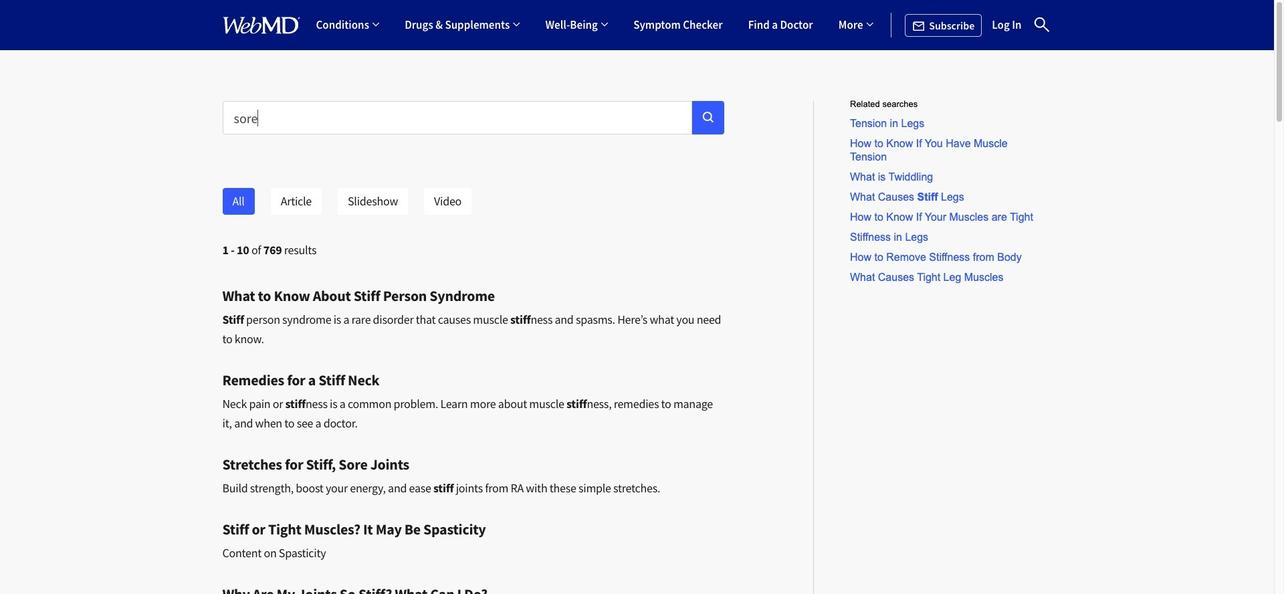Task type: describe. For each thing, give the bounding box(es) containing it.
logo for webmd image
[[222, 16, 300, 34]]

well being image
[[601, 22, 608, 28]]

Enter search terms text field
[[222, 101, 692, 135]]

drugs & supplements image
[[513, 22, 520, 28]]

search image
[[703, 111, 714, 122]]



Task type: vqa. For each thing, say whether or not it's contained in the screenshot.
More icon at the top right of page
yes



Task type: locate. For each thing, give the bounding box(es) containing it.
more image
[[867, 22, 873, 28]]

search image
[[1032, 14, 1052, 34]]

conditions image
[[373, 22, 379, 28]]



